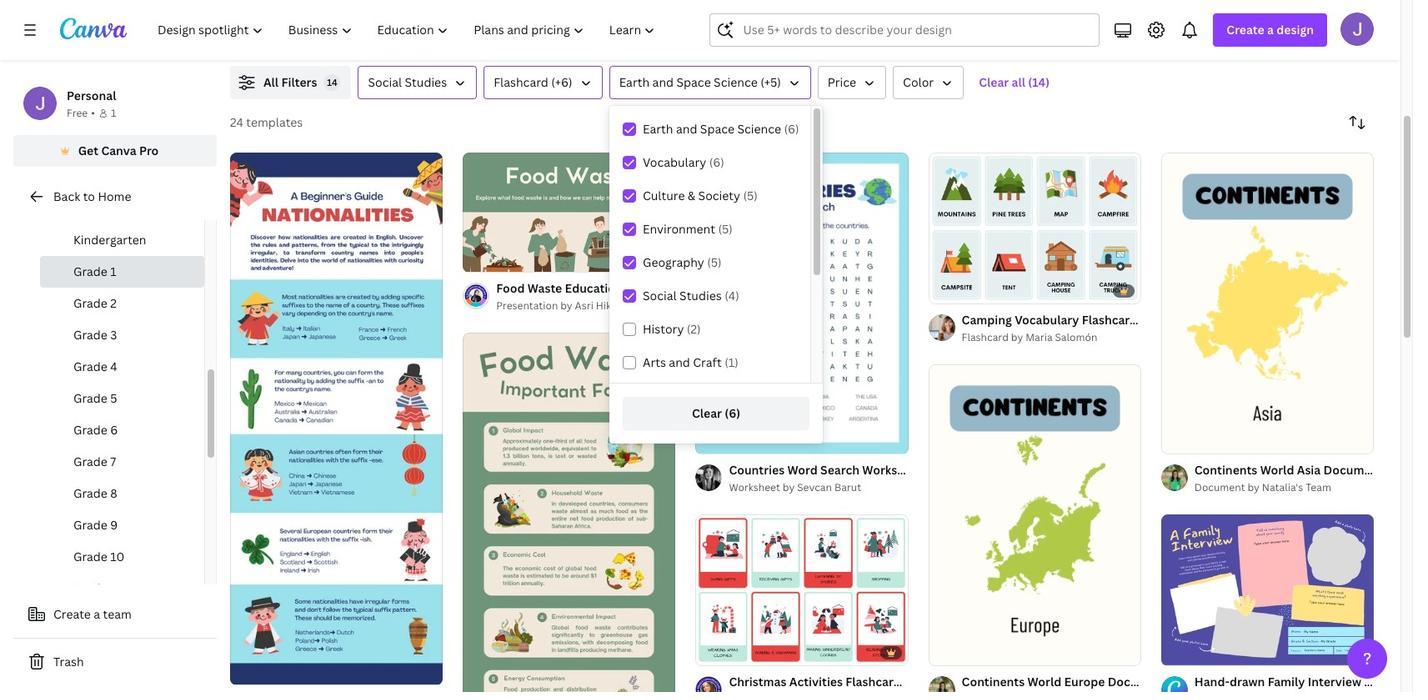 Task type: locate. For each thing, give the bounding box(es) containing it.
space for (+5)
[[677, 74, 711, 90]]

Search search field
[[743, 14, 1089, 46]]

0 vertical spatial style
[[1274, 312, 1303, 328]]

studies for social studies
[[405, 74, 447, 90]]

a left "design"
[[1268, 22, 1274, 38]]

grade 5
[[73, 390, 117, 406]]

space down earth and space science (+5) button
[[700, 121, 735, 137]]

social for social studies
[[368, 74, 402, 90]]

social for social studies (4)
[[643, 288, 677, 304]]

get
[[78, 143, 98, 158]]

style right illustrative
[[1274, 312, 1303, 328]]

by left natalia's
[[1248, 480, 1260, 495]]

countries
[[729, 462, 785, 478]]

0 horizontal spatial clear
[[692, 405, 722, 421]]

flashcards left red
[[846, 674, 907, 690]]

vocabulary inside camping vocabulary flashcards in colorful illustrative style flashcard by maria salomón
[[1015, 312, 1079, 328]]

10
[[493, 252, 504, 264], [110, 549, 125, 565]]

create inside 'create a design' "dropdown button"
[[1227, 22, 1265, 38]]

24 templates
[[230, 114, 303, 130]]

social inside social studies button
[[368, 74, 402, 90]]

natalia's
[[1262, 480, 1304, 495]]

0 vertical spatial create
[[1227, 22, 1265, 38]]

5 grade from the top
[[73, 390, 108, 406]]

clear
[[979, 74, 1009, 90], [692, 405, 722, 421]]

(5) for geography (5)
[[707, 254, 722, 270]]

(5) up social studies (4)
[[707, 254, 722, 270]]

science left (+5)
[[714, 74, 758, 90]]

countries word search worksheet blue in cute fun style image
[[696, 153, 909, 454]]

vocabulary up flashcard by maria salomón link
[[1015, 312, 1079, 328]]

grade inside 'link'
[[73, 517, 108, 533]]

None search field
[[710, 13, 1100, 47]]

worksheet left blue
[[863, 462, 923, 478]]

1 of 5 link
[[929, 153, 1141, 304]]

grade 4 link
[[40, 351, 204, 383]]

science down (+5)
[[738, 121, 781, 137]]

flashcards
[[1082, 312, 1143, 328], [846, 674, 907, 690]]

grade left 4
[[73, 359, 108, 374]]

and up earth and space science (6)
[[653, 74, 674, 90]]

studies left "(4)"
[[680, 288, 722, 304]]

0 horizontal spatial of
[[482, 252, 491, 264]]

of for flashcard by maria salomón
[[947, 284, 957, 296]]

0 vertical spatial social
[[368, 74, 402, 90]]

(5) right 'society'
[[743, 188, 758, 203]]

1 horizontal spatial create
[[1227, 22, 1265, 38]]

hand-
[[1195, 674, 1230, 690]]

flashcards left in
[[1082, 312, 1143, 328]]

continents world asia document in yellow blue white illustrative style image
[[1161, 153, 1374, 454]]

0 vertical spatial vocabulary
[[643, 154, 707, 170]]

1 horizontal spatial studies
[[680, 288, 722, 304]]

3 grade from the top
[[73, 327, 108, 343]]

0 horizontal spatial a
[[94, 606, 100, 622]]

1 horizontal spatial in
[[954, 462, 965, 478]]

pro
[[139, 143, 159, 158]]

earth right (+6) at the top
[[619, 74, 650, 90]]

cartoon
[[1009, 674, 1056, 690]]

0 vertical spatial space
[[677, 74, 711, 90]]

team
[[1306, 480, 1332, 495]]

trash
[[53, 654, 84, 670]]

vocabulary up culture
[[643, 154, 707, 170]]

in right blue
[[954, 462, 965, 478]]

space
[[677, 74, 711, 90], [700, 121, 735, 137]]

2 horizontal spatial of
[[947, 284, 957, 296]]

clear inside 'button'
[[692, 405, 722, 421]]

1 vertical spatial 5
[[110, 390, 117, 406]]

1 vertical spatial social
[[643, 288, 677, 304]]

6 grade from the top
[[73, 422, 108, 438]]

(6) for clear (6)
[[725, 405, 741, 421]]

1 vertical spatial earth
[[643, 121, 673, 137]]

grade for grade 9
[[73, 517, 108, 533]]

0 vertical spatial earth
[[619, 74, 650, 90]]

culture
[[643, 188, 685, 203]]

top level navigation element
[[147, 13, 670, 47]]

and up the 'vocabulary (6)'
[[676, 121, 697, 137]]

0 horizontal spatial studies
[[405, 74, 447, 90]]

to
[[83, 188, 95, 204]]

0 horizontal spatial 10
[[110, 549, 125, 565]]

0 horizontal spatial flashcard
[[494, 74, 549, 90]]

1 vertical spatial space
[[700, 121, 735, 137]]

hikmatunnisa
[[596, 298, 662, 313]]

a
[[1268, 22, 1274, 38], [94, 606, 100, 622]]

8
[[110, 485, 117, 501]]

0 horizontal spatial flashcards
[[846, 674, 907, 690]]

1 vertical spatial of
[[947, 284, 957, 296]]

flashcard left (+6) at the top
[[494, 74, 549, 90]]

(5) down 'society'
[[718, 221, 733, 237]]

grade 5 link
[[40, 383, 204, 414]]

color
[[903, 74, 934, 90]]

1 vertical spatial style
[[1022, 462, 1051, 478]]

a inside button
[[94, 606, 100, 622]]

grade 7
[[73, 454, 116, 469]]

Sort by button
[[1341, 106, 1374, 139]]

christmas activities flashcards in red and green cartoon style image
[[696, 515, 909, 665]]

10 up presentation
[[493, 252, 504, 264]]

1 vertical spatial 10
[[110, 549, 125, 565]]

(1)
[[725, 354, 739, 370]]

(14)
[[1028, 74, 1050, 90]]

grade left "3"
[[73, 327, 108, 343]]

1 horizontal spatial social
[[643, 288, 677, 304]]

grade left 8 on the left
[[73, 485, 108, 501]]

7 grade from the top
[[73, 454, 108, 469]]

clear left all
[[979, 74, 1009, 90]]

social up history
[[643, 288, 677, 304]]

studies inside button
[[405, 74, 447, 90]]

1 horizontal spatial style
[[1058, 674, 1088, 690]]

1 vertical spatial 2
[[726, 646, 731, 658]]

2 vertical spatial of
[[714, 646, 724, 658]]

space up earth and space science (6)
[[677, 74, 711, 90]]

(+5)
[[761, 74, 781, 90]]

0 vertical spatial clear
[[979, 74, 1009, 90]]

1 grade from the top
[[73, 264, 108, 279]]

1 horizontal spatial a
[[1268, 22, 1274, 38]]

0 vertical spatial in
[[954, 462, 965, 478]]

by inside camping vocabulary flashcards in colorful illustrative style flashcard by maria salomón
[[1011, 330, 1023, 345]]

grade left 9
[[73, 517, 108, 533]]

social right 14 filter options selected element
[[368, 74, 402, 90]]

1 horizontal spatial of
[[714, 646, 724, 658]]

0 horizontal spatial in
[[910, 674, 920, 690]]

clear down craft
[[692, 405, 722, 421]]

studies down top level navigation element
[[405, 74, 447, 90]]

flashcard by maria salomón link
[[962, 330, 1141, 346]]

2 horizontal spatial (6)
[[784, 121, 799, 137]]

grade 7 link
[[40, 446, 204, 478]]

flashcards inside camping vocabulary flashcards in colorful illustrative style flashcard by maria salomón
[[1082, 312, 1143, 328]]

2 up christmas at bottom
[[726, 646, 731, 658]]

blue
[[926, 462, 952, 478]]

0 vertical spatial science
[[714, 74, 758, 90]]

and right arts in the left bottom of the page
[[669, 354, 690, 370]]

0 horizontal spatial (6)
[[709, 154, 724, 170]]

social studies button
[[358, 66, 477, 99]]

(6) inside 'button'
[[725, 405, 741, 421]]

0 vertical spatial 2
[[110, 295, 117, 311]]

a for team
[[94, 606, 100, 622]]

1 of 2
[[707, 646, 731, 658]]

science
[[714, 74, 758, 90], [738, 121, 781, 137]]

6
[[110, 422, 118, 438]]

1 horizontal spatial worksheet
[[863, 462, 923, 478]]

2 vertical spatial (5)
[[707, 254, 722, 270]]

grade for grade 7
[[73, 454, 108, 469]]

0 vertical spatial worksheet
[[863, 462, 923, 478]]

grade up "grade 2"
[[73, 264, 108, 279]]

of
[[482, 252, 491, 264], [947, 284, 957, 296], [714, 646, 724, 658]]

craft
[[693, 354, 722, 370]]

1 horizontal spatial flashcards
[[1082, 312, 1143, 328]]

and for earth and space science (6)
[[676, 121, 697, 137]]

0 horizontal spatial create
[[53, 606, 91, 622]]

science inside button
[[714, 74, 758, 90]]

1 horizontal spatial clear
[[979, 74, 1009, 90]]

10 grade from the top
[[73, 549, 108, 565]]

10 down grade 9 'link'
[[110, 549, 125, 565]]

christmas activities flashcards in red and green cartoon style link
[[729, 673, 1088, 691]]

1 horizontal spatial flashcard
[[962, 330, 1009, 345]]

clear all (14)
[[979, 74, 1050, 90]]

worksheet down countries
[[729, 480, 780, 495]]

a left team
[[94, 606, 100, 622]]

pre-school
[[73, 200, 134, 216]]

a for design
[[1268, 22, 1274, 38]]

clear inside button
[[979, 74, 1009, 90]]

worksheet by sevcan barut link
[[729, 480, 909, 496]]

grade left '6'
[[73, 422, 108, 438]]

grade 11 link
[[40, 573, 204, 605]]

style inside countries word search worksheet blue in cute fun style worksheet by sevcan barut
[[1022, 462, 1051, 478]]

create inside button
[[53, 606, 91, 622]]

by inside countries word search worksheet blue in cute fun style worksheet by sevcan barut
[[783, 480, 795, 495]]

by left maria
[[1011, 330, 1023, 345]]

1 horizontal spatial vocabulary
[[1015, 312, 1079, 328]]

1 for 1
[[111, 106, 116, 120]]

grade 11
[[73, 580, 123, 596]]

create a design button
[[1214, 13, 1328, 47]]

flashcards for vocabulary
[[1082, 312, 1143, 328]]

2 up "3"
[[110, 295, 117, 311]]

earth up the 'vocabulary (6)'
[[643, 121, 673, 137]]

11 grade from the top
[[73, 580, 108, 596]]

style
[[1274, 312, 1303, 328], [1022, 462, 1051, 478], [1058, 674, 1088, 690]]

and right red
[[948, 674, 969, 690]]

grade for grade 3
[[73, 327, 108, 343]]

in
[[1146, 312, 1157, 328]]

grade for grade 8
[[73, 485, 108, 501]]

in inside countries word search worksheet blue in cute fun style worksheet by sevcan barut
[[954, 462, 965, 478]]

1 vertical spatial flashcard
[[962, 330, 1009, 345]]

style right the fun
[[1022, 462, 1051, 478]]

flashcards for activities
[[846, 674, 907, 690]]

earth
[[619, 74, 650, 90], [643, 121, 673, 137]]

14 filter options selected element
[[324, 74, 341, 91]]

grade down the grade 9
[[73, 549, 108, 565]]

create for create a team
[[53, 606, 91, 622]]

5 down 4
[[110, 390, 117, 406]]

style right "cartoon"
[[1058, 674, 1088, 690]]

earth inside earth and space science (+5) button
[[619, 74, 650, 90]]

flashcard down the camping
[[962, 330, 1009, 345]]

2 horizontal spatial style
[[1274, 312, 1303, 328]]

space inside earth and space science (+5) button
[[677, 74, 711, 90]]

grade down grade 4
[[73, 390, 108, 406]]

5 up the camping
[[959, 284, 964, 296]]

geography
[[643, 254, 704, 270]]

camping vocabulary flashcards in colorful illustrative style image
[[929, 153, 1141, 303]]

a inside "dropdown button"
[[1268, 22, 1274, 38]]

family
[[1268, 674, 1305, 690]]

8 grade from the top
[[73, 485, 108, 501]]

all
[[1012, 74, 1026, 90]]

and for earth and space science (+5)
[[653, 74, 674, 90]]

all
[[264, 74, 279, 90]]

back to home
[[53, 188, 131, 204]]

clear (6) button
[[623, 397, 810, 430]]

grade 6
[[73, 422, 118, 438]]

0 horizontal spatial vocabulary
[[643, 154, 707, 170]]

in left red
[[910, 674, 920, 690]]

0 vertical spatial flashcard
[[494, 74, 549, 90]]

1 for 1 of 5
[[940, 284, 945, 296]]

4 grade from the top
[[73, 359, 108, 374]]

1 horizontal spatial 10
[[493, 252, 504, 264]]

3
[[110, 327, 117, 343]]

0 horizontal spatial worksheet
[[729, 480, 780, 495]]

1 vertical spatial flashcards
[[846, 674, 907, 690]]

camping vocabulary flashcards in colorful illustrative style flashcard by maria salomón
[[962, 312, 1303, 345]]

document by natalia's team link
[[1195, 480, 1374, 496]]

0 vertical spatial (6)
[[784, 121, 799, 137]]

0 vertical spatial of
[[482, 252, 491, 264]]

1
[[111, 106, 116, 120], [475, 252, 480, 264], [110, 264, 117, 279], [940, 284, 945, 296], [707, 646, 712, 658]]

1 vertical spatial in
[[910, 674, 920, 690]]

1 horizontal spatial (6)
[[725, 405, 741, 421]]

1 horizontal spatial 5
[[959, 284, 964, 296]]

0 horizontal spatial style
[[1022, 462, 1051, 478]]

grade left 7
[[73, 454, 108, 469]]

grade 4
[[73, 359, 117, 374]]

colorful
[[1160, 312, 1206, 328]]

0 horizontal spatial 2
[[110, 295, 117, 311]]

9 grade from the top
[[73, 517, 108, 533]]

grade for grade 2
[[73, 295, 108, 311]]

grade up create a team
[[73, 580, 108, 596]]

0 horizontal spatial social
[[368, 74, 402, 90]]

grade 9 link
[[40, 510, 204, 541]]

2 grade from the top
[[73, 295, 108, 311]]

grade for grade 11
[[73, 580, 108, 596]]

1 vertical spatial vocabulary
[[1015, 312, 1079, 328]]

flashcard (+6) button
[[484, 66, 603, 99]]

2 vertical spatial (6)
[[725, 405, 741, 421]]

1 vertical spatial (5)
[[718, 221, 733, 237]]

hand-drawn family interview activity digital worksheet image
[[1161, 515, 1374, 665]]

1 vertical spatial clear
[[692, 405, 722, 421]]

2 vertical spatial style
[[1058, 674, 1088, 690]]

1 vertical spatial create
[[53, 606, 91, 622]]

0 vertical spatial studies
[[405, 74, 447, 90]]

0 vertical spatial 5
[[959, 284, 964, 296]]

create
[[1227, 22, 1265, 38], [53, 606, 91, 622]]

flashcard (+6)
[[494, 74, 573, 90]]

1 vertical spatial science
[[738, 121, 781, 137]]

price
[[828, 74, 856, 90]]

by down word
[[783, 480, 795, 495]]

continents world europe document in green blue white illustrative style image
[[929, 365, 1141, 665]]

create down grade 11
[[53, 606, 91, 622]]

1 vertical spatial (6)
[[709, 154, 724, 170]]

create left "design"
[[1227, 22, 1265, 38]]

and inside button
[[653, 74, 674, 90]]

grade 2
[[73, 295, 117, 311]]

of for presentation by asri hikmatunnisa
[[482, 252, 491, 264]]

0 vertical spatial flashcards
[[1082, 312, 1143, 328]]

grade down grade 1
[[73, 295, 108, 311]]

clear (6)
[[692, 405, 741, 421]]

0 vertical spatial a
[[1268, 22, 1274, 38]]

1 vertical spatial studies
[[680, 288, 722, 304]]

1 vertical spatial a
[[94, 606, 100, 622]]

4
[[110, 359, 117, 374]]

grade for grade 4
[[73, 359, 108, 374]]



Task type: describe. For each thing, give the bounding box(es) containing it.
(2)
[[687, 321, 701, 337]]

kindergarten
[[73, 232, 146, 248]]

presentation
[[496, 298, 558, 313]]

filters
[[281, 74, 317, 90]]

get canva pro button
[[13, 135, 217, 167]]

space for (6)
[[700, 121, 735, 137]]

culture & society (5)
[[643, 188, 758, 203]]

grade 8
[[73, 485, 117, 501]]

geography (5)
[[643, 254, 722, 270]]

grade 8 link
[[40, 478, 204, 510]]

search
[[821, 462, 860, 478]]

back
[[53, 188, 80, 204]]

interview
[[1308, 674, 1362, 690]]

pre-school link
[[40, 193, 204, 224]]

christmas
[[729, 674, 787, 690]]

(5) for environment (5)
[[718, 221, 733, 237]]

salomón
[[1055, 330, 1098, 345]]

presentation by asri hikmatunnisa link
[[496, 298, 676, 314]]

1 horizontal spatial 2
[[726, 646, 731, 658]]

drawn
[[1230, 674, 1265, 690]]

social studies (4)
[[643, 288, 739, 304]]

grade for grade 1
[[73, 264, 108, 279]]

&
[[688, 188, 696, 203]]

sevcan
[[797, 480, 832, 495]]

and for arts and craft (1)
[[669, 354, 690, 370]]

nationalities infographic in white blue cute fun style image
[[230, 153, 443, 685]]

back to home link
[[13, 180, 217, 213]]

free •
[[67, 106, 95, 120]]

vocabulary (6)
[[643, 154, 724, 170]]

0 vertical spatial (5)
[[743, 188, 758, 203]]

grade for grade 6
[[73, 422, 108, 438]]

price button
[[818, 66, 887, 99]]

1 of 2 link
[[696, 515, 909, 666]]

jacob simon image
[[1341, 13, 1374, 46]]

7
[[110, 454, 116, 469]]

(6) for vocabulary (6)
[[709, 154, 724, 170]]

create for create a design
[[1227, 22, 1265, 38]]

grade for grade 10
[[73, 549, 108, 565]]

science for (+5)
[[714, 74, 758, 90]]

0 horizontal spatial 5
[[110, 390, 117, 406]]

14
[[327, 76, 338, 88]]

food waste important facts educational infographic in green beige illustrative style image
[[463, 333, 676, 692]]

flashcard inside camping vocabulary flashcards in colorful illustrative style flashcard by maria salomón
[[962, 330, 1009, 345]]

red
[[923, 674, 945, 690]]

1 for 1 of 10
[[475, 252, 480, 264]]

color button
[[893, 66, 964, 99]]

presentation by asri hikmatunnisa
[[496, 298, 662, 313]]

arts
[[643, 354, 666, 370]]

environment (5)
[[643, 221, 733, 237]]

countries word search worksheet blue in cute fun style worksheet by sevcan barut
[[729, 462, 1051, 495]]

grade 9
[[73, 517, 118, 533]]

earth for earth and space science (+5)
[[619, 74, 650, 90]]

activities
[[790, 674, 843, 690]]

grade 6 link
[[40, 414, 204, 446]]

grade for grade 5
[[73, 390, 108, 406]]

24
[[230, 114, 243, 130]]

maria
[[1026, 330, 1053, 345]]

all filters
[[264, 74, 317, 90]]

by left asri
[[561, 298, 573, 313]]

style inside camping vocabulary flashcards in colorful illustrative style flashcard by maria salomón
[[1274, 312, 1303, 328]]

trash link
[[13, 645, 217, 679]]

create a team
[[53, 606, 132, 622]]

0 vertical spatial 10
[[493, 252, 504, 264]]

grade 1
[[73, 264, 117, 279]]

grade 10
[[73, 549, 125, 565]]

asri
[[575, 298, 594, 313]]

society
[[698, 188, 741, 203]]

•
[[91, 106, 95, 120]]

hand-drawn family interview activity d link
[[1195, 673, 1413, 691]]

cute
[[968, 462, 995, 478]]

clear for clear all (14)
[[979, 74, 1009, 90]]

history (2)
[[643, 321, 701, 337]]

school
[[97, 200, 134, 216]]

earth and space science (6)
[[643, 121, 799, 137]]

1 of 10
[[475, 252, 504, 264]]

templates
[[246, 114, 303, 130]]

pre-
[[73, 200, 97, 216]]

free
[[67, 106, 88, 120]]

flashcard inside flashcard (+6) button
[[494, 74, 549, 90]]

studies for social studies (4)
[[680, 288, 722, 304]]

clear for clear (6)
[[692, 405, 722, 421]]

1 of 10 link
[[463, 152, 676, 272]]

illustrative
[[1209, 312, 1271, 328]]

create a design
[[1227, 22, 1314, 38]]

activity
[[1365, 674, 1409, 690]]

style for christmas activities flashcards in red and green cartoon style
[[1058, 674, 1088, 690]]

camping
[[962, 312, 1012, 328]]

barut
[[835, 480, 861, 495]]

word
[[788, 462, 818, 478]]

1 for 1 of 2
[[707, 646, 712, 658]]

food waste educational presentation in beige green illustrative style image
[[463, 152, 676, 272]]

design
[[1277, 22, 1314, 38]]

canva
[[101, 143, 136, 158]]

earth and space science (+5) button
[[609, 66, 811, 99]]

1 of 5
[[940, 284, 964, 296]]

1 vertical spatial worksheet
[[729, 480, 780, 495]]

environment
[[643, 221, 715, 237]]

earth for earth and space science (6)
[[643, 121, 673, 137]]

style for countries word search worksheet blue in cute fun style worksheet by sevcan barut
[[1022, 462, 1051, 478]]

(+6)
[[551, 74, 573, 90]]

personal
[[67, 88, 116, 103]]

science for (6)
[[738, 121, 781, 137]]

document by natalia's team
[[1195, 480, 1332, 495]]

grade 10 link
[[40, 541, 204, 573]]

history
[[643, 321, 684, 337]]

fun
[[998, 462, 1019, 478]]

get canva pro
[[78, 143, 159, 158]]



Task type: vqa. For each thing, say whether or not it's contained in the screenshot.
GRADE 1
yes



